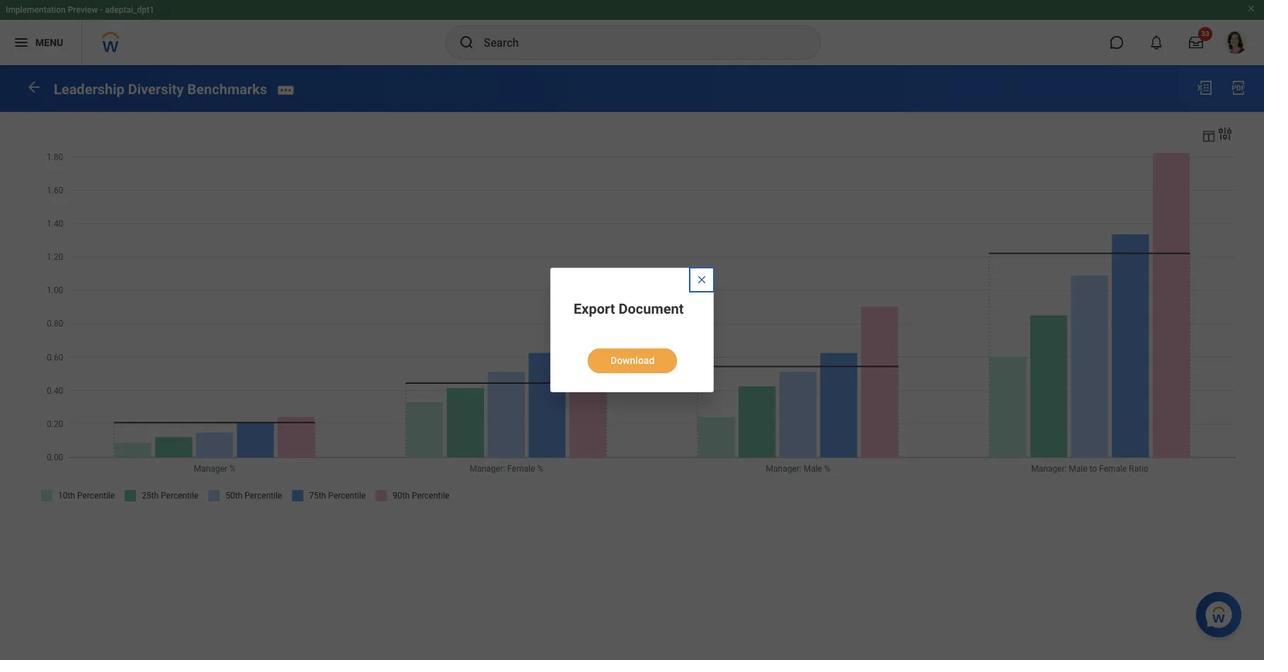 Task type: vqa. For each thing, say whether or not it's contained in the screenshot.
"Export Document"
yes



Task type: locate. For each thing, give the bounding box(es) containing it.
download button
[[588, 349, 678, 373]]

search image
[[458, 34, 475, 51]]

close image
[[696, 274, 708, 286]]

leadership diversity benchmarks link
[[54, 81, 267, 98]]

download region
[[574, 337, 692, 375]]

adeptai_dpt1
[[105, 5, 154, 15]]

implementation preview -   adeptai_dpt1 banner
[[0, 0, 1265, 65]]

diversity
[[128, 81, 184, 98]]

notifications large image
[[1150, 35, 1164, 50]]

leadership diversity benchmarks main content
[[0, 65, 1265, 525]]

leadership diversity benchmarks
[[54, 81, 267, 98]]

close environment banner image
[[1248, 4, 1256, 13]]

profile logan mcneil element
[[1216, 27, 1256, 58]]

-
[[100, 5, 103, 15]]

export to excel image
[[1197, 79, 1214, 96]]

export
[[574, 300, 615, 317]]

export document
[[574, 300, 684, 317]]

implementation preview -   adeptai_dpt1
[[6, 5, 154, 15]]



Task type: describe. For each thing, give the bounding box(es) containing it.
benchmarks
[[187, 81, 267, 98]]

export document dialog
[[550, 268, 714, 392]]

leadership
[[54, 81, 125, 98]]

preview
[[68, 5, 98, 15]]

previous page image
[[26, 79, 43, 96]]

document
[[619, 300, 684, 317]]

configure and view chart data image
[[1202, 128, 1217, 144]]

download
[[611, 355, 655, 366]]

implementation
[[6, 5, 66, 15]]

inbox large image
[[1190, 35, 1204, 50]]

view printable version (pdf) image
[[1231, 79, 1248, 96]]



